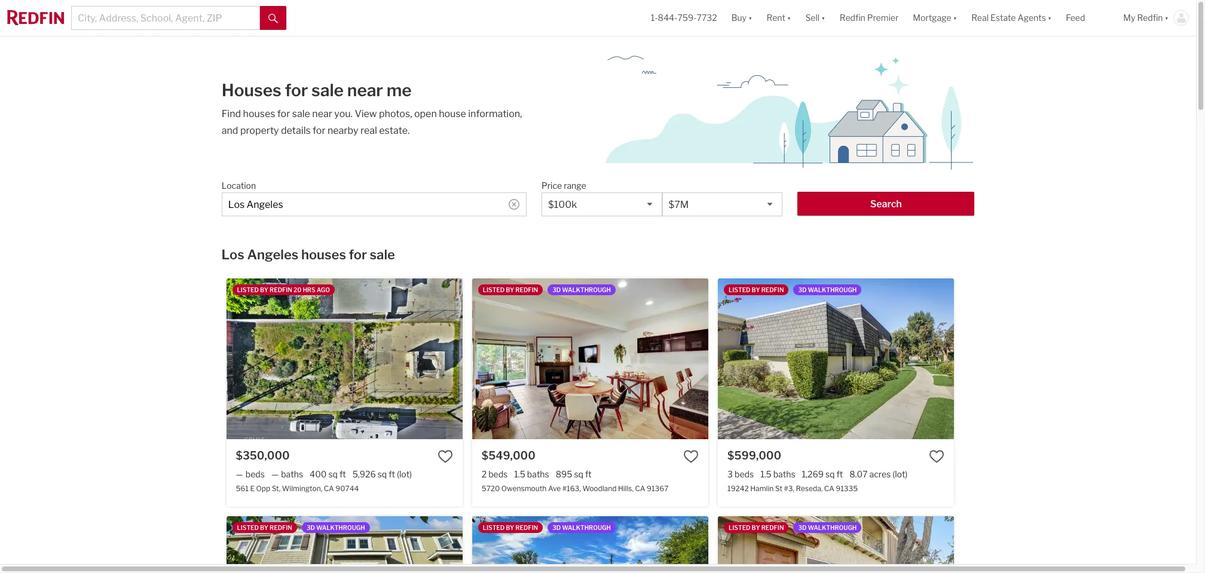 Task type: locate. For each thing, give the bounding box(es) containing it.
st
[[775, 484, 783, 493]]

▾ right sell
[[822, 13, 825, 23]]

near left you.
[[312, 108, 332, 120]]

2 horizontal spatial beds
[[735, 469, 754, 479]]

▾ right my
[[1165, 13, 1169, 23]]

1,269 sq ft
[[802, 469, 843, 479]]

1.5 baths up st
[[761, 469, 795, 479]]

beds right 3 on the right of page
[[735, 469, 754, 479]]

1 1.5 baths from the left
[[514, 469, 549, 479]]

feed
[[1066, 13, 1085, 23]]

houses up ago
[[301, 247, 346, 262]]

3 baths from the left
[[773, 469, 795, 479]]

photo of 11131 parr ave, sunland, ca 91040 image down reseda,
[[708, 517, 945, 573]]

3 ca from the left
[[824, 484, 834, 493]]

1 horizontal spatial beds
[[489, 469, 508, 479]]

information,
[[468, 108, 522, 120]]

(lot) right acres
[[893, 469, 908, 479]]

844-
[[658, 13, 678, 23]]

1.5 baths
[[514, 469, 549, 479], [761, 469, 795, 479]]

3 beds
[[728, 469, 754, 479]]

my
[[1124, 13, 1136, 23]]

— up the st,
[[271, 469, 279, 479]]

near up view
[[347, 80, 383, 100]]

91367
[[647, 484, 669, 493]]

houses
[[243, 108, 275, 120], [301, 247, 346, 262]]

favorite button checkbox
[[929, 449, 945, 464]]

sell ▾ button
[[806, 0, 825, 36]]

2 favorite button image from the left
[[683, 449, 699, 464]]

submit search image
[[268, 14, 278, 23]]

sale
[[312, 80, 344, 100], [292, 108, 310, 120], [370, 247, 395, 262]]

1.5 baths for $549,000
[[514, 469, 549, 479]]

mortgage ▾
[[913, 13, 957, 23]]

e
[[250, 484, 255, 493]]

—
[[236, 469, 243, 479], [271, 469, 279, 479]]

1 horizontal spatial favorite button checkbox
[[683, 449, 699, 464]]

estate
[[991, 13, 1016, 23]]

sq for $350,000
[[328, 469, 338, 479]]

nearby
[[328, 125, 358, 136]]

0 vertical spatial sale
[[312, 80, 344, 100]]

1-844-759-7732 link
[[651, 13, 717, 23]]

redfin
[[840, 13, 866, 23], [1137, 13, 1163, 23]]

1 ca from the left
[[324, 484, 334, 493]]

2 photo of 19545 sherman way #31, reseda, ca 91335 image from the left
[[954, 517, 1191, 573]]

3d
[[553, 286, 561, 294], [798, 286, 807, 294], [307, 524, 315, 531], [553, 524, 561, 531], [798, 524, 807, 531]]

photo of 14118 w pine ln, van nuys, ca 91405 image down 5720 owensmouth ave #163, woodland hills, ca 91367
[[462, 517, 699, 573]]

ave
[[548, 484, 561, 493]]

0 horizontal spatial —
[[236, 469, 243, 479]]

photo of 14118 w pine ln, van nuys, ca 91405 image
[[226, 517, 463, 573], [462, 517, 699, 573]]

1 photo of 561 e opp st, wilmington, ca 90744 image from the left
[[226, 279, 463, 439]]

baths up owensmouth
[[527, 469, 549, 479]]

photo of 5720 owensmouth ave #163, woodland hills, ca 91367 image
[[472, 279, 708, 439], [708, 279, 945, 439]]

0 vertical spatial near
[[347, 80, 383, 100]]

by
[[260, 286, 268, 294], [506, 286, 514, 294], [752, 286, 760, 294], [260, 524, 268, 531], [506, 524, 514, 531], [752, 524, 760, 531]]

2 photo of 561 e opp st, wilmington, ca 90744 image from the left
[[462, 279, 699, 439]]

895
[[556, 469, 572, 479]]

ft up 90744 at the left of the page
[[340, 469, 346, 479]]

2 horizontal spatial ca
[[824, 484, 834, 493]]

2 photo of 5720 owensmouth ave #163, woodland hills, ca 91367 image from the left
[[708, 279, 945, 439]]

2 favorite button checkbox from the left
[[683, 449, 699, 464]]

find
[[222, 108, 241, 120]]

▾ right rent
[[787, 13, 791, 23]]

redfin inside button
[[840, 13, 866, 23]]

sale up you.
[[312, 80, 344, 100]]

photo of 19242 hamlin st #3, reseda, ca 91335 image
[[718, 279, 954, 439], [954, 279, 1191, 439]]

redfin right my
[[1137, 13, 1163, 23]]

you.
[[334, 108, 353, 120]]

beds
[[246, 469, 265, 479], [489, 469, 508, 479], [735, 469, 754, 479]]

0 horizontal spatial ca
[[324, 484, 334, 493]]

— beds
[[236, 469, 265, 479]]

redfin for 2nd photo of 561 e opp st, wilmington, ca 90744 from right
[[270, 286, 292, 294]]

woodland
[[583, 484, 617, 493]]

sq right 5,926
[[378, 469, 387, 479]]

for right details
[[313, 125, 326, 136]]

wilmington,
[[282, 484, 322, 493]]

my redfin ▾
[[1124, 13, 1169, 23]]

1 horizontal spatial favorite button image
[[683, 449, 699, 464]]

baths up #3,
[[773, 469, 795, 479]]

2 ▾ from the left
[[787, 13, 791, 23]]

1 favorite button image from the left
[[437, 449, 453, 464]]

ca right hills,
[[635, 484, 645, 493]]

1 favorite button checkbox from the left
[[437, 449, 453, 464]]

5 ▾ from the left
[[1048, 13, 1052, 23]]

1 sq from the left
[[328, 469, 338, 479]]

listed
[[237, 286, 259, 294], [483, 286, 505, 294], [729, 286, 751, 294], [237, 524, 259, 531], [483, 524, 505, 531], [729, 524, 751, 531]]

ft right 5,926
[[389, 469, 395, 479]]

1 beds from the left
[[246, 469, 265, 479]]

ca down the 400 sq ft
[[324, 484, 334, 493]]

0 horizontal spatial beds
[[246, 469, 265, 479]]

0 horizontal spatial 1.5
[[514, 469, 525, 479]]

1 horizontal spatial baths
[[527, 469, 549, 479]]

2 1.5 from the left
[[761, 469, 772, 479]]

ca down 1,269 sq ft
[[824, 484, 834, 493]]

beds for $599,000
[[735, 469, 754, 479]]

real estate agents ▾
[[972, 13, 1052, 23]]

2 photo of 19242 hamlin st #3, reseda, ca 91335 image from the left
[[954, 279, 1191, 439]]

price range
[[542, 181, 586, 191]]

listed by redfin for 2nd photo of 19242 hamlin st #3, reseda, ca 91335 from the right
[[729, 286, 784, 294]]

real estate agents ▾ button
[[964, 0, 1059, 36]]

sq right 895
[[574, 469, 584, 479]]

photo of 11131 parr ave, sunland, ca 91040 image down woodland
[[472, 517, 708, 573]]

photos,
[[379, 108, 412, 120]]

me
[[387, 80, 412, 100]]

sell ▾ button
[[798, 0, 833, 36]]

1 horizontal spatial —
[[271, 469, 279, 479]]

2 1.5 baths from the left
[[761, 469, 795, 479]]

1 horizontal spatial ca
[[635, 484, 645, 493]]

1 horizontal spatial redfin
[[1137, 13, 1163, 23]]

beds up the "e"
[[246, 469, 265, 479]]

2 horizontal spatial sale
[[370, 247, 395, 262]]

rent ▾ button
[[767, 0, 791, 36]]

— up the 561
[[236, 469, 243, 479]]

8.07
[[850, 469, 868, 479]]

0 horizontal spatial (lot)
[[397, 469, 412, 479]]

buy ▾ button
[[732, 0, 752, 36]]

$100k
[[548, 199, 577, 210]]

#163,
[[562, 484, 581, 493]]

house
[[439, 108, 466, 120]]

redfin for second photo of 14118 w pine ln, van nuys, ca 91405 from right
[[270, 524, 292, 531]]

0 horizontal spatial 1.5 baths
[[514, 469, 549, 479]]

1 vertical spatial houses
[[301, 247, 346, 262]]

▾ for mortgage ▾
[[953, 13, 957, 23]]

— baths
[[271, 469, 303, 479]]

redfin for 2nd photo of 11131 parr ave, sunland, ca 91040 from right
[[516, 524, 538, 531]]

photo of 14118 w pine ln, van nuys, ca 91405 image down 90744 at the left of the page
[[226, 517, 463, 573]]

1,269
[[802, 469, 824, 479]]

opp
[[256, 484, 270, 493]]

0 horizontal spatial baths
[[281, 469, 303, 479]]

sale down city, address, school, agent, zip search box
[[370, 247, 395, 262]]

beds right 2
[[489, 469, 508, 479]]

photo of 11131 parr ave, sunland, ca 91040 image
[[472, 517, 708, 573], [708, 517, 945, 573]]

search input image
[[509, 199, 519, 210]]

sq for $549,000
[[574, 469, 584, 479]]

0 horizontal spatial redfin
[[840, 13, 866, 23]]

4 ▾ from the left
[[953, 13, 957, 23]]

19242 hamlin st #3, reseda, ca 91335
[[728, 484, 858, 493]]

3 ▾ from the left
[[822, 13, 825, 23]]

sell ▾
[[806, 13, 825, 23]]

sq right 1,269
[[826, 469, 835, 479]]

agents
[[1018, 13, 1046, 23]]

baths for $599,000
[[773, 469, 795, 479]]

favorite button checkbox
[[437, 449, 453, 464], [683, 449, 699, 464]]

$599,000
[[728, 449, 781, 462]]

redfin
[[270, 286, 292, 294], [516, 286, 538, 294], [761, 286, 784, 294], [270, 524, 292, 531], [516, 524, 538, 531], [761, 524, 784, 531]]

ca
[[324, 484, 334, 493], [635, 484, 645, 493], [824, 484, 834, 493]]

1 vertical spatial near
[[312, 108, 332, 120]]

ft for $549,000
[[585, 469, 592, 479]]

561
[[236, 484, 249, 493]]

walkthrough
[[562, 286, 611, 294], [808, 286, 857, 294], [316, 524, 365, 531], [562, 524, 611, 531], [808, 524, 857, 531]]

listed by redfin 20 hrs ago
[[237, 286, 330, 294]]

▾ right agents
[[1048, 13, 1052, 23]]

0 vertical spatial houses
[[243, 108, 275, 120]]

rent ▾ button
[[760, 0, 798, 36]]

listed by redfin for second photo of 19545 sherman way #31, reseda, ca 91335 from the right
[[729, 524, 784, 531]]

1.5 up hamlin
[[761, 469, 772, 479]]

photo of 19545 sherman way #31, reseda, ca 91335 image
[[718, 517, 954, 573], [954, 517, 1191, 573]]

3 sq from the left
[[574, 469, 584, 479]]

1 photo of 19242 hamlin st #3, reseda, ca 91335 image from the left
[[718, 279, 954, 439]]

2 horizontal spatial baths
[[773, 469, 795, 479]]

895 sq ft
[[556, 469, 592, 479]]

4 ft from the left
[[837, 469, 843, 479]]

favorite button checkbox for $549,000
[[683, 449, 699, 464]]

1 vertical spatial sale
[[292, 108, 310, 120]]

3 beds from the left
[[735, 469, 754, 479]]

1 horizontal spatial (lot)
[[893, 469, 908, 479]]

3d walkthrough
[[553, 286, 611, 294], [798, 286, 857, 294], [307, 524, 365, 531], [553, 524, 611, 531], [798, 524, 857, 531]]

1.5 up owensmouth
[[514, 469, 525, 479]]

1 horizontal spatial 1.5 baths
[[761, 469, 795, 479]]

redfin premier button
[[833, 0, 906, 36]]

2 photo of 11131 parr ave, sunland, ca 91040 image from the left
[[708, 517, 945, 573]]

1 redfin from the left
[[840, 13, 866, 23]]

1 horizontal spatial near
[[347, 80, 383, 100]]

sq right 400
[[328, 469, 338, 479]]

1 horizontal spatial 1.5
[[761, 469, 772, 479]]

2 — from the left
[[271, 469, 279, 479]]

400
[[310, 469, 327, 479]]

houses up property
[[243, 108, 275, 120]]

1 ▾ from the left
[[748, 13, 752, 23]]

$350,000
[[236, 449, 290, 462]]

5720 owensmouth ave #163, woodland hills, ca 91367
[[482, 484, 669, 493]]

$7m
[[669, 199, 689, 210]]

▾ for rent ▾
[[787, 13, 791, 23]]

1.5 baths up owensmouth
[[514, 469, 549, 479]]

ft up woodland
[[585, 469, 592, 479]]

2 beds from the left
[[489, 469, 508, 479]]

4 sq from the left
[[826, 469, 835, 479]]

redfin left premier
[[840, 13, 866, 23]]

2 photo of 14118 w pine ln, van nuys, ca 91405 image from the left
[[462, 517, 699, 573]]

0 horizontal spatial favorite button image
[[437, 449, 453, 464]]

1 ft from the left
[[340, 469, 346, 479]]

ft up 91335
[[837, 469, 843, 479]]

beds for $549,000
[[489, 469, 508, 479]]

2 ft from the left
[[389, 469, 395, 479]]

▾ right mortgage
[[953, 13, 957, 23]]

#3,
[[784, 484, 795, 493]]

— for — beds
[[236, 469, 243, 479]]

listed by redfin for second photo of 14118 w pine ln, van nuys, ca 91405 from right
[[237, 524, 292, 531]]

▾ for buy ▾
[[748, 13, 752, 23]]

photo of 561 e opp st, wilmington, ca 90744 image
[[226, 279, 463, 439], [462, 279, 699, 439]]

favorite button image
[[437, 449, 453, 464], [683, 449, 699, 464]]

rent ▾
[[767, 13, 791, 23]]

sq for $599,000
[[826, 469, 835, 479]]

baths up 561 e opp st, wilmington, ca 90744
[[281, 469, 303, 479]]

1 — from the left
[[236, 469, 243, 479]]

3 ft from the left
[[585, 469, 592, 479]]

sale up details
[[292, 108, 310, 120]]

ft for $350,000
[[340, 469, 346, 479]]

(lot) right 5,926
[[397, 469, 412, 479]]

2 baths from the left
[[527, 469, 549, 479]]

0 horizontal spatial favorite button checkbox
[[437, 449, 453, 464]]

▾ right buy
[[748, 13, 752, 23]]

1 1.5 from the left
[[514, 469, 525, 479]]



Task type: describe. For each thing, give the bounding box(es) containing it.
6 ▾ from the left
[[1165, 13, 1169, 23]]

buy ▾ button
[[724, 0, 760, 36]]

hrs
[[303, 286, 315, 294]]

open
[[414, 108, 437, 120]]

0 horizontal spatial sale
[[292, 108, 310, 120]]

5,926
[[353, 469, 376, 479]]

ca for $599,000
[[824, 484, 834, 493]]

mortgage ▾ button
[[913, 0, 957, 36]]

favorite button image for $350,000
[[437, 449, 453, 464]]

1.5 for $549,000
[[514, 469, 525, 479]]

▾ for sell ▾
[[822, 13, 825, 23]]

City, Address, School, Agent, ZIP search field
[[71, 6, 260, 30]]

1.5 for $599,000
[[761, 469, 772, 479]]

2 ca from the left
[[635, 484, 645, 493]]

hills,
[[618, 484, 634, 493]]

buy
[[732, 13, 747, 23]]

for up find houses for sale near you. at the top left of page
[[285, 80, 308, 100]]

90744
[[336, 484, 359, 493]]

91335
[[836, 484, 858, 493]]

1 photo of 14118 w pine ln, van nuys, ca 91405 image from the left
[[226, 517, 463, 573]]

2 redfin from the left
[[1137, 13, 1163, 23]]

property
[[240, 125, 279, 136]]

location
[[222, 181, 256, 191]]

price
[[542, 181, 562, 191]]

0 horizontal spatial near
[[312, 108, 332, 120]]

561 e opp st, wilmington, ca 90744
[[236, 484, 359, 493]]

rent
[[767, 13, 786, 23]]

1 horizontal spatial houses
[[301, 247, 346, 262]]

real estate agents ▾ link
[[972, 0, 1052, 36]]

for down city, address, school, agent, zip search box
[[349, 247, 367, 262]]

real
[[361, 125, 377, 136]]

favorite button checkbox for $350,000
[[437, 449, 453, 464]]

and
[[222, 125, 238, 136]]

1 photo of 19545 sherman way #31, reseda, ca 91335 image from the left
[[718, 517, 954, 573]]

view photos, open house information, and property details for nearby real estate.
[[222, 108, 522, 136]]

1.5 baths for $599,000
[[761, 469, 795, 479]]

find houses for sale near you.
[[222, 108, 355, 120]]

angeles
[[247, 247, 298, 262]]

5,926 sq ft (lot)
[[353, 469, 412, 479]]

feed button
[[1059, 0, 1116, 36]]

search
[[870, 198, 902, 210]]

759-
[[678, 13, 697, 23]]

reseda,
[[796, 484, 823, 493]]

— for — baths
[[271, 469, 279, 479]]

2 sq from the left
[[378, 469, 387, 479]]

mortgage
[[913, 13, 952, 23]]

7732
[[697, 13, 717, 23]]

buy ▾
[[732, 13, 752, 23]]

19242
[[728, 484, 749, 493]]

estate.
[[379, 125, 410, 136]]

houses
[[222, 80, 281, 100]]

listed by redfin for 2nd photo of 11131 parr ave, sunland, ca 91040 from right
[[483, 524, 538, 531]]

for inside view photos, open house information, and property details for nearby real estate.
[[313, 125, 326, 136]]

1-
[[651, 13, 658, 23]]

8.07 acres (lot)
[[850, 469, 908, 479]]

ago
[[317, 286, 330, 294]]

range
[[564, 181, 586, 191]]

5720
[[482, 484, 500, 493]]

1 (lot) from the left
[[397, 469, 412, 479]]

hamlin
[[750, 484, 774, 493]]

2 (lot) from the left
[[893, 469, 908, 479]]

los angeles houses for sale
[[222, 247, 395, 262]]

favorite button image for $549,000
[[683, 449, 699, 464]]

details
[[281, 125, 311, 136]]

view
[[355, 108, 377, 120]]

20
[[294, 286, 301, 294]]

sell
[[806, 13, 820, 23]]

search button
[[798, 192, 975, 216]]

redfin for second photo of 19545 sherman way #31, reseda, ca 91335 from the right
[[761, 524, 784, 531]]

redfin premier
[[840, 13, 899, 23]]

3
[[728, 469, 733, 479]]

City, Address, School, Agent, ZIP search field
[[222, 193, 527, 216]]

$549,000
[[482, 449, 536, 462]]

clear input button
[[509, 199, 519, 210]]

2
[[482, 469, 487, 479]]

1-844-759-7732
[[651, 13, 717, 23]]

premier
[[867, 13, 899, 23]]

2 beds
[[482, 469, 508, 479]]

ca for $350,000
[[324, 484, 334, 493]]

1 photo of 11131 parr ave, sunland, ca 91040 image from the left
[[472, 517, 708, 573]]

listed by redfin for second photo of 5720 owensmouth ave #163, woodland hills, ca 91367 from the right
[[483, 286, 538, 294]]

2 vertical spatial sale
[[370, 247, 395, 262]]

favorite button image
[[929, 449, 945, 464]]

0 horizontal spatial houses
[[243, 108, 275, 120]]

1 horizontal spatial sale
[[312, 80, 344, 100]]

400 sq ft
[[310, 469, 346, 479]]

ft for $599,000
[[837, 469, 843, 479]]

owensmouth
[[501, 484, 547, 493]]

acres
[[870, 469, 891, 479]]

1 baths from the left
[[281, 469, 303, 479]]

redfin for 2nd photo of 19242 hamlin st #3, reseda, ca 91335 from the right
[[761, 286, 784, 294]]

redfin for second photo of 5720 owensmouth ave #163, woodland hills, ca 91367 from the right
[[516, 286, 538, 294]]

st,
[[272, 484, 281, 493]]

real
[[972, 13, 989, 23]]

baths for $549,000
[[527, 469, 549, 479]]

for up details
[[277, 108, 290, 120]]

mortgage ▾ button
[[906, 0, 964, 36]]

1 photo of 5720 owensmouth ave #163, woodland hills, ca 91367 image from the left
[[472, 279, 708, 439]]

houses for sale near me
[[222, 80, 412, 100]]



Task type: vqa. For each thing, say whether or not it's contained in the screenshot.
the sq
yes



